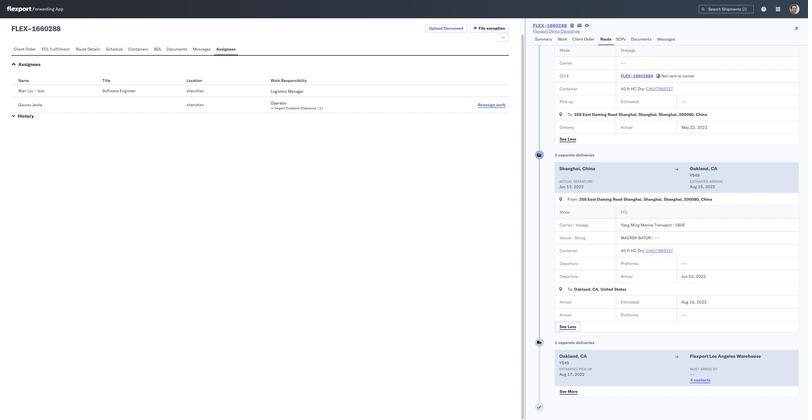 Task type: locate. For each thing, give the bounding box(es) containing it.
0 horizontal spatial flexport
[[533, 29, 548, 34]]

: down batur
[[644, 248, 646, 254]]

dry down maersk batur • --
[[638, 248, 644, 254]]

1 horizontal spatial up
[[588, 367, 593, 372]]

1 horizontal spatial documents button
[[629, 34, 655, 45]]

y549
[[690, 173, 700, 178], [560, 361, 570, 366]]

fcl fulfillment
[[42, 47, 70, 52]]

1 caiu7969337 from the top
[[647, 86, 674, 91]]

yang ming marine transport • 080e
[[621, 223, 686, 228]]

1 vertical spatial container
[[560, 248, 578, 254]]

aug
[[690, 184, 698, 190], [682, 300, 689, 305], [560, 372, 567, 377]]

container down #
[[560, 86, 578, 91]]

• left string
[[573, 236, 574, 241]]

china
[[697, 112, 708, 117], [583, 166, 596, 172], [702, 197, 713, 202]]

1 vertical spatial mode
[[560, 210, 570, 215]]

sent
[[670, 73, 677, 79]]

2 mode from the top
[[560, 210, 570, 215]]

1 vertical spatial 358
[[580, 197, 587, 202]]

jun down the shanghai, china
[[560, 184, 566, 190]]

13, up 'aug 15, 2022'
[[689, 274, 695, 279]]

1 container from the top
[[560, 86, 578, 91]]

1 separate deliveries for shanghai, china
[[555, 153, 595, 158]]

china up departure
[[583, 166, 596, 172]]

flexport los angeles warehouse
[[690, 354, 762, 359]]

1 horizontal spatial 15,
[[699, 184, 705, 190]]

ca up arrival
[[711, 166, 718, 172]]

client order for the leftmost client order button
[[14, 47, 36, 52]]

1 vertical spatial to:
[[568, 287, 574, 292]]

0 vertical spatial documents
[[631, 37, 652, 42]]

0 vertical spatial assignees button
[[214, 44, 238, 55]]

china up may 22, 2022
[[697, 112, 708, 117]]

flex- for 1660288
[[533, 23, 547, 28]]

ft down flex-1660288a button
[[627, 86, 630, 91]]

• left the 080e
[[673, 223, 675, 228]]

2 hc from the top
[[631, 248, 637, 254]]

documents button
[[629, 34, 655, 45], [164, 44, 191, 55]]

0 vertical spatial road
[[608, 112, 618, 117]]

1 vertical spatial shenzhen
[[187, 102, 204, 107]]

order
[[585, 37, 595, 42], [26, 47, 36, 52]]

proforma down the maersk
[[621, 261, 639, 266]]

40 ft hc dry : caiu7969337 down batur
[[621, 248, 674, 254]]

client order down consignee on the top of the page
[[573, 37, 595, 42]]

0 vertical spatial ft
[[627, 86, 630, 91]]

0 vertical spatial messages
[[658, 37, 676, 42]]

0 vertical spatial aug
[[690, 184, 698, 190]]

mode
[[560, 48, 570, 53], [560, 210, 570, 215]]

document
[[444, 26, 464, 31]]

1 vertical spatial caiu7969337
[[647, 248, 674, 254]]

jun inside actual departure jun 13, 2022
[[560, 184, 566, 190]]

2 departure from the top
[[560, 274, 578, 279]]

customs
[[286, 106, 300, 110]]

1 vertical spatial client order
[[14, 47, 36, 52]]

caiu7969337
[[647, 86, 674, 91], [647, 248, 674, 254]]

2 to: from the top
[[568, 287, 574, 292]]

reassign
[[478, 102, 496, 107]]

arrival for estimated
[[560, 300, 572, 305]]

1 vertical spatial 15,
[[690, 300, 696, 305]]

0 vertical spatial client order
[[573, 37, 595, 42]]

1 see less from the top
[[560, 137, 577, 142]]

2 caiu7969337 from the top
[[647, 248, 674, 254]]

see for oakland, ca
[[560, 389, 567, 394]]

2022 inside estimated arrival aug 15, 2022
[[706, 184, 716, 190]]

0 vertical spatial assignees
[[216, 47, 236, 52]]

fcl
[[42, 47, 49, 52], [621, 210, 629, 215]]

consignee
[[561, 29, 580, 34]]

1 vertical spatial route
[[76, 47, 86, 52]]

358 right from:
[[580, 197, 587, 202]]

caiu7969337 down batur
[[647, 248, 674, 254]]

1 dry from the top
[[638, 86, 644, 91]]

route for route details
[[76, 47, 86, 52]]

to: for to: oakland, ca, united states
[[568, 287, 574, 292]]

marine
[[641, 223, 654, 228]]

client order down flex
[[14, 47, 36, 52]]

0 vertical spatial flex-
[[533, 23, 547, 28]]

up right pick
[[588, 367, 593, 372]]

1 vertical spatial fcl
[[621, 210, 629, 215]]

to:
[[568, 112, 574, 117], [568, 287, 574, 292]]

2 1 separate deliveries from the top
[[555, 340, 595, 346]]

0 vertical spatial daming
[[592, 112, 607, 117]]

0 horizontal spatial messages button
[[191, 44, 214, 55]]

0 horizontal spatial work
[[271, 78, 280, 83]]

deliveries up pick
[[576, 340, 595, 346]]

schedule
[[106, 47, 123, 52]]

2 see less from the top
[[560, 324, 577, 329]]

2 vertical spatial see
[[560, 389, 567, 394]]

1 vertical spatial caiu7969337 button
[[647, 248, 674, 254]]

arrival
[[710, 180, 724, 184]]

actual down to: 358 east daming road shanghai, shanghai, shanghai, 200080, china
[[621, 125, 633, 130]]

y549 up estimated arrival aug 15, 2022 on the right top
[[690, 173, 700, 178]]

carrier
[[560, 61, 573, 66], [560, 223, 573, 228]]

2 deliveries from the top
[[576, 340, 595, 346]]

1 vertical spatial road
[[613, 197, 623, 202]]

-- up the may at right top
[[682, 99, 687, 104]]

1 deliveries from the top
[[576, 153, 595, 158]]

mode down from:
[[560, 210, 570, 215]]

2 less from the top
[[568, 324, 577, 329]]

3 see from the top
[[560, 389, 567, 394]]

1 mode from the top
[[560, 48, 570, 53]]

client order button down consignee on the top of the page
[[570, 34, 599, 45]]

2022 down jun 13, 2022 on the right of the page
[[697, 300, 707, 305]]

file exception button
[[470, 24, 509, 33], [470, 24, 509, 33]]

0 horizontal spatial jun
[[560, 184, 566, 190]]

caiu7969337 down not
[[647, 86, 674, 91]]

1 carrier from the top
[[560, 61, 573, 66]]

1 horizontal spatial fcl
[[621, 210, 629, 215]]

client order button
[[570, 34, 599, 45], [11, 44, 40, 55]]

1 horizontal spatial jun
[[682, 274, 688, 279]]

mode for fcl
[[560, 210, 570, 215]]

forwarding
[[33, 6, 54, 12]]

work inside work button
[[558, 37, 568, 42]]

proforma for arrival
[[621, 313, 639, 318]]

1 arrival from the top
[[560, 300, 572, 305]]

up right the "pick"
[[569, 99, 574, 104]]

1 separate from the top
[[559, 153, 575, 158]]

1 vertical spatial assignees
[[18, 61, 41, 67]]

actual for departure
[[621, 274, 633, 279]]

actual up states
[[621, 274, 633, 279]]

• right batur
[[653, 236, 654, 241]]

-- up jun 13, 2022 on the right of the page
[[682, 261, 687, 266]]

: down 1660288a
[[644, 86, 646, 91]]

-- down 'aug 15, 2022'
[[682, 313, 687, 318]]

1 vertical spatial see
[[560, 324, 567, 329]]

route left sops
[[601, 37, 612, 42]]

up
[[569, 99, 574, 104], [588, 367, 593, 372]]

upload document button
[[425, 24, 468, 33]]

1 to: from the top
[[568, 112, 574, 117]]

2 horizontal spatial aug
[[690, 184, 698, 190]]

work up logistics
[[271, 78, 280, 83]]

•
[[574, 223, 575, 228], [673, 223, 675, 228], [573, 236, 574, 241], [653, 236, 654, 241]]

2 40 ft hc dry : caiu7969337 from the top
[[621, 248, 674, 254]]

1 vertical spatial east
[[588, 197, 597, 202]]

13, inside actual departure jun 13, 2022
[[567, 184, 573, 190]]

15,
[[699, 184, 705, 190], [690, 300, 696, 305]]

1 vertical spatial hc
[[631, 248, 637, 254]]

road
[[608, 112, 618, 117], [613, 197, 623, 202]]

dry
[[638, 86, 644, 91], [638, 248, 644, 254]]

1 vertical spatial jun
[[682, 274, 688, 279]]

assignees button
[[214, 44, 238, 55], [18, 61, 41, 67]]

to: for to: 358 east daming road shanghai, shanghai, shanghai, 200080, china
[[568, 112, 574, 117]]

route button
[[599, 34, 614, 45]]

1 vertical spatial 40
[[621, 248, 626, 254]]

china down estimated arrival aug 15, 2022 on the right top
[[702, 197, 713, 202]]

0 horizontal spatial assignees button
[[18, 61, 41, 67]]

oakland, ca y549 up estimated arrival aug 15, 2022 on the right top
[[690, 166, 718, 178]]

0 vertical spatial proforma
[[621, 261, 639, 266]]

1 horizontal spatial documents
[[631, 37, 652, 42]]

file exception
[[479, 26, 506, 31]]

mode down work button
[[560, 48, 570, 53]]

order left route button
[[585, 37, 595, 42]]

0 vertical spatial dry
[[638, 86, 644, 91]]

client order
[[573, 37, 595, 42], [14, 47, 36, 52]]

200080, for to: 358 east daming road shanghai, shanghai, shanghai, 200080, china
[[679, 112, 696, 117]]

work down flexport demo consignee
[[558, 37, 568, 42]]

200080, down estimated arrival aug 15, 2022 on the right top
[[685, 197, 701, 202]]

1 40 from the top
[[621, 86, 626, 91]]

deliveries for shanghai, china
[[576, 153, 595, 158]]

maersk batur • --
[[621, 236, 660, 241]]

-- for arrival
[[682, 313, 687, 318]]

0 vertical spatial jun
[[560, 184, 566, 190]]

estimated down states
[[621, 300, 640, 305]]

13,
[[567, 184, 573, 190], [689, 274, 695, 279]]

1 vertical spatial flexport
[[690, 354, 709, 359]]

manager
[[288, 89, 304, 94]]

1 40 ft hc dry : caiu7969337 from the top
[[621, 86, 674, 91]]

flexport up must
[[690, 354, 709, 359]]

separate for oakland, ca
[[559, 340, 575, 346]]

documents right bol button
[[167, 47, 187, 52]]

0 vertical spatial to:
[[568, 112, 574, 117]]

hc down flex-1660288a button
[[631, 86, 637, 91]]

Search Shipments (/) text field
[[699, 5, 754, 13]]

40 ft hc dry : caiu7969337 down 1660288a
[[621, 86, 674, 91]]

caiu7969337 button down batur
[[647, 248, 674, 254]]

shanghai,
[[619, 112, 638, 117], [639, 112, 658, 117], [659, 112, 678, 117], [560, 166, 582, 172], [624, 197, 643, 202], [644, 197, 663, 202], [664, 197, 684, 202]]

1 horizontal spatial y549
[[690, 173, 700, 178]]

1 departure from the top
[[560, 261, 578, 266]]

0 vertical spatial work
[[558, 37, 568, 42]]

flexport up summary at the top of page
[[533, 29, 548, 34]]

jun up 'aug 15, 2022'
[[682, 274, 688, 279]]

2022 down arrival
[[706, 184, 716, 190]]

2022 down pick
[[575, 372, 585, 377]]

0 vertical spatial shenzhen
[[187, 88, 204, 93]]

0 vertical spatial ca
[[711, 166, 718, 172]]

0 vertical spatial 1
[[555, 153, 558, 158]]

liu
[[27, 88, 33, 93]]

1 horizontal spatial client
[[573, 37, 584, 42]]

see inside button
[[560, 389, 567, 394]]

flex- up summary at the top of page
[[533, 23, 547, 28]]

0 vertical spatial :
[[644, 86, 646, 91]]

2 vertical spatial china
[[702, 197, 713, 202]]

2 40 from the top
[[621, 248, 626, 254]]

y549 up 17, at right
[[560, 361, 570, 366]]

2 proforma from the top
[[621, 313, 639, 318]]

0 vertical spatial container
[[560, 86, 578, 91]]

2022 inside actual departure jun 13, 2022
[[574, 184, 584, 190]]

file
[[479, 26, 486, 31]]

container down vessel
[[560, 248, 578, 254]]

40 ft hc dry : caiu7969337 for 1st 'caiu7969337' button from the bottom of the page
[[621, 248, 674, 254]]

1 1 separate deliveries from the top
[[555, 153, 595, 158]]

1 proforma from the top
[[621, 261, 639, 266]]

jawla
[[32, 102, 42, 107]]

1 vertical spatial proforma
[[621, 313, 639, 318]]

2 arrival from the top
[[560, 313, 572, 318]]

carrier for carrier • voyage
[[560, 223, 573, 228]]

1 separate deliveries up pick
[[555, 340, 595, 346]]

1 vertical spatial up
[[588, 367, 593, 372]]

ft down the maersk
[[627, 248, 630, 254]]

13, up from:
[[567, 184, 573, 190]]

2 container from the top
[[560, 248, 578, 254]]

0 vertical spatial actual
[[621, 125, 633, 130]]

work for work
[[558, 37, 568, 42]]

client down flex
[[14, 47, 25, 52]]

oakland, up estimated arrival aug 15, 2022 on the right top
[[690, 166, 710, 172]]

client order button down flex
[[11, 44, 40, 55]]

2 carrier from the top
[[560, 223, 573, 228]]

2 see from the top
[[560, 324, 567, 329]]

1 vertical spatial deliveries
[[576, 340, 595, 346]]

40 down flex-1660288a button
[[621, 86, 626, 91]]

title
[[102, 78, 110, 83]]

ca
[[711, 166, 718, 172], [581, 354, 587, 359]]

22,
[[691, 125, 697, 130]]

1 horizontal spatial 13,
[[689, 274, 695, 279]]

less
[[568, 137, 577, 142], [568, 324, 577, 329]]

1 less from the top
[[568, 137, 577, 142]]

1 vertical spatial messages
[[193, 47, 211, 52]]

vessel
[[560, 236, 572, 241]]

1 vertical spatial work
[[271, 78, 280, 83]]

flex-1660288
[[533, 23, 567, 28]]

hc down the maersk
[[631, 248, 637, 254]]

1 horizontal spatial messages
[[658, 37, 676, 42]]

1 vertical spatial y549
[[560, 361, 570, 366]]

flexport. image
[[7, 6, 33, 12]]

1 shenzhen from the top
[[187, 88, 204, 93]]

1 vertical spatial 40 ft hc dry : caiu7969337
[[621, 248, 674, 254]]

1
[[555, 153, 558, 158], [555, 340, 558, 346]]

deliveries for oakland, ca
[[576, 340, 595, 346]]

ft
[[627, 86, 630, 91], [627, 248, 630, 254]]

route left details
[[76, 47, 86, 52]]

2 separate from the top
[[559, 340, 575, 346]]

more
[[568, 389, 578, 394]]

client down consignee on the top of the page
[[573, 37, 584, 42]]

40 ft hc dry : caiu7969337 for first 'caiu7969337' button from the top of the page
[[621, 86, 674, 91]]

--
[[621, 61, 626, 66], [682, 99, 687, 104], [682, 261, 687, 266], [682, 313, 687, 318]]

1660288
[[547, 23, 567, 28], [32, 24, 61, 33]]

oakland, ca y549 up estimated pick up aug 17, 2022
[[560, 354, 587, 366]]

0 vertical spatial 15,
[[699, 184, 705, 190]]

deliveries
[[576, 153, 595, 158], [576, 340, 595, 346]]

15, inside estimated arrival aug 15, 2022
[[699, 184, 705, 190]]

1 separate deliveries up the shanghai, china
[[555, 153, 595, 158]]

1 vertical spatial 13,
[[689, 274, 695, 279]]

200080, up the may at right top
[[679, 112, 696, 117]]

0 vertical spatial 40
[[621, 86, 626, 91]]

flex- down drayage
[[621, 73, 634, 79]]

oakland, up estimated pick up aug 17, 2022
[[560, 354, 580, 359]]

1660288 up flexport demo consignee
[[547, 23, 567, 28]]

0 vertical spatial 358
[[575, 112, 582, 117]]

container
[[560, 86, 578, 91], [560, 248, 578, 254]]

0 vertical spatial east
[[583, 112, 591, 117]]

carrier for carrier
[[560, 61, 573, 66]]

0 horizontal spatial 13,
[[567, 184, 573, 190]]

1 see from the top
[[560, 137, 567, 142]]

carrier up vessel
[[560, 223, 573, 228]]

1 separate deliveries for oakland, ca
[[555, 340, 595, 346]]

app
[[56, 6, 63, 12]]

1 vertical spatial arrival
[[560, 313, 572, 318]]

order for right client order button
[[585, 37, 595, 42]]

1 vertical spatial order
[[26, 47, 36, 52]]

0 horizontal spatial order
[[26, 47, 36, 52]]

fcl up yang
[[621, 210, 629, 215]]

caiu7969337 for 1st 'caiu7969337' button from the bottom of the page
[[647, 248, 674, 254]]

see
[[560, 137, 567, 142], [560, 324, 567, 329], [560, 389, 567, 394]]

-- for pick up
[[682, 99, 687, 104]]

1 vertical spatial 200080,
[[685, 197, 701, 202]]

0 vertical spatial hc
[[631, 86, 637, 91]]

1 1 from the top
[[555, 153, 558, 158]]

1 horizontal spatial route
[[601, 37, 612, 42]]

separate for shanghai, china
[[559, 153, 575, 158]]

china for from: 358 east daming road shanghai, shanghai, shanghai, 200080, china
[[702, 197, 713, 202]]

40 ft hc dry : caiu7969337
[[621, 86, 674, 91], [621, 248, 674, 254]]

wan liu - test
[[18, 88, 44, 93]]

messages
[[658, 37, 676, 42], [193, 47, 211, 52]]

string
[[575, 236, 586, 241]]

actual departure jun 13, 2022
[[560, 180, 593, 190]]

estimated inside estimated pick up aug 17, 2022
[[560, 367, 578, 372]]

1 horizontal spatial oakland, ca y549
[[690, 166, 718, 178]]

estimated up 17, at right
[[560, 367, 578, 372]]

proforma down states
[[621, 313, 639, 318]]

arrival for proforma
[[560, 313, 572, 318]]

2 1 from the top
[[555, 340, 558, 346]]

to: left ca,
[[568, 287, 574, 292]]

from:
[[568, 197, 579, 202]]

estimated
[[621, 99, 640, 104], [690, 180, 709, 184], [621, 300, 640, 305], [560, 367, 578, 372]]

2022 up 'aug 15, 2022'
[[696, 274, 706, 279]]

fcl fulfillment button
[[40, 44, 73, 55]]

separate
[[559, 153, 575, 158], [559, 340, 575, 346]]

1 vertical spatial flex-
[[621, 73, 634, 79]]

0 vertical spatial flexport
[[533, 29, 548, 34]]

1 vertical spatial see less button
[[557, 323, 580, 331]]

documents up drayage
[[631, 37, 652, 42]]

less for 1st see less button from the bottom
[[568, 324, 577, 329]]

fcl inside button
[[42, 47, 49, 52]]

deliveries up the shanghai, china
[[576, 153, 595, 158]]

pick
[[560, 99, 568, 104]]

1660288 down forwarding app
[[32, 24, 61, 33]]

1 vertical spatial :
[[644, 248, 646, 254]]

estimated left arrival
[[690, 180, 709, 184]]

documents button up drayage
[[629, 34, 655, 45]]

fcl left the fulfillment
[[42, 47, 49, 52]]

1 hc from the top
[[631, 86, 637, 91]]

messages button
[[655, 34, 679, 45], [191, 44, 214, 55]]

1 vertical spatial dry
[[638, 248, 644, 254]]

estimated up to: 358 east daming road shanghai, shanghai, shanghai, 200080, china
[[621, 99, 640, 104]]

358 for to:
[[575, 112, 582, 117]]

daming
[[592, 112, 607, 117], [598, 197, 612, 202]]

order down 'flex - 1660288'
[[26, 47, 36, 52]]

carrier up do #
[[560, 61, 573, 66]]

see less
[[560, 137, 577, 142], [560, 324, 577, 329]]

2 dry from the top
[[638, 248, 644, 254]]

2 caiu7969337 button from the top
[[647, 248, 674, 254]]

0 vertical spatial route
[[601, 37, 612, 42]]

caiu7969337 for first 'caiu7969337' button from the top of the page
[[647, 86, 674, 91]]

to: up delivery
[[568, 112, 574, 117]]

assignees
[[216, 47, 236, 52], [18, 61, 41, 67]]

see for shanghai, china
[[560, 324, 567, 329]]

358 up delivery
[[575, 112, 582, 117]]

estimated arrival aug 15, 2022
[[690, 180, 724, 190]]

2022 down departure
[[574, 184, 584, 190]]

ca up pick
[[581, 354, 587, 359]]

0 horizontal spatial ca
[[581, 354, 587, 359]]

caiu7969337 button
[[647, 86, 674, 91], [647, 248, 674, 254]]

1 vertical spatial carrier
[[560, 223, 573, 228]]

actual left departure
[[560, 180, 573, 184]]

dry down 1660288a
[[638, 86, 644, 91]]

documents button right bol
[[164, 44, 191, 55]]

0 vertical spatial fcl
[[42, 47, 49, 52]]

oakland, left ca,
[[575, 287, 592, 292]]

caiu7969337 button down not
[[647, 86, 674, 91]]

2 vertical spatial aug
[[560, 372, 567, 377]]

40 down the maersk
[[621, 248, 626, 254]]



Task type: describe. For each thing, give the bounding box(es) containing it.
daming for to:
[[592, 112, 607, 117]]

road for from:
[[613, 197, 623, 202]]

1 vertical spatial client
[[14, 47, 25, 52]]

40 for first 'caiu7969337' button from the top of the page
[[621, 86, 626, 91]]

history
[[18, 113, 34, 119]]

1 caiu7969337 button from the top
[[647, 86, 674, 91]]

states
[[615, 287, 627, 292]]

0 horizontal spatial 1660288
[[32, 24, 61, 33]]

drayage
[[621, 48, 636, 53]]

carrier • voyage
[[560, 223, 589, 228]]

to
[[679, 73, 682, 79]]

engineer
[[120, 88, 136, 93]]

4
[[691, 378, 693, 383]]

import
[[275, 106, 285, 110]]

fulfillment
[[50, 47, 70, 52]]

2022 right 22,
[[698, 125, 708, 130]]

contacts
[[694, 378, 711, 383]]

(1)
[[317, 106, 324, 110]]

import customs clearance                (1) button
[[271, 106, 468, 111]]

2 : from the top
[[644, 248, 646, 254]]

-- down drayage
[[621, 61, 626, 66]]

actual inside actual departure jun 13, 2022
[[560, 180, 573, 184]]

0 vertical spatial y549
[[690, 173, 700, 178]]

departure for actual
[[560, 274, 578, 279]]

flex - 1660288
[[11, 24, 61, 33]]

documents for the leftmost documents button
[[167, 47, 187, 52]]

1 vertical spatial china
[[583, 166, 596, 172]]

1 horizontal spatial messages button
[[655, 34, 679, 45]]

history button
[[18, 113, 34, 119]]

0 horizontal spatial client order button
[[11, 44, 40, 55]]

1 horizontal spatial ca
[[711, 166, 718, 172]]

2 ft from the top
[[627, 248, 630, 254]]

4 contacts button
[[690, 378, 711, 383]]

1 vertical spatial oakland,
[[575, 287, 592, 292]]

warehouse
[[737, 354, 762, 359]]

1660288a
[[634, 73, 654, 79]]

from: 358 east daming road shanghai, shanghai, shanghai, 200080, china
[[568, 197, 713, 202]]

road for to:
[[608, 112, 618, 117]]

united
[[601, 287, 614, 292]]

work
[[497, 102, 506, 107]]

los
[[710, 354, 717, 359]]

forwarding app link
[[7, 6, 63, 12]]

flexport demo consignee link
[[533, 28, 580, 34]]

1 horizontal spatial 1660288
[[547, 23, 567, 28]]

order for the leftmost client order button
[[26, 47, 36, 52]]

demo
[[549, 29, 560, 34]]

work button
[[556, 34, 570, 45]]

• left voyage
[[574, 223, 575, 228]]

bol
[[154, 47, 162, 52]]

2 shenzhen from the top
[[187, 102, 204, 107]]

0 horizontal spatial documents button
[[164, 44, 191, 55]]

1 for oakland, ca
[[555, 340, 558, 346]]

aug inside estimated arrival aug 15, 2022
[[690, 184, 698, 190]]

work for work responsibility
[[271, 78, 280, 83]]

do
[[560, 73, 566, 79]]

east for from:
[[588, 197, 597, 202]]

logistics
[[271, 89, 287, 94]]

yang
[[621, 223, 630, 228]]

route for route
[[601, 37, 612, 42]]

schedule button
[[104, 44, 126, 55]]

0 horizontal spatial 15,
[[690, 300, 696, 305]]

exception
[[487, 26, 506, 31]]

fcl for fcl
[[621, 210, 629, 215]]

jun 13, 2022
[[682, 274, 706, 279]]

flex-1660288a button
[[621, 73, 654, 79]]

client order for right client order button
[[573, 37, 595, 42]]

2 vertical spatial oakland,
[[560, 354, 580, 359]]

gaurav jawla
[[18, 102, 42, 107]]

200080, for from: 358 east daming road shanghai, shanghai, shanghai, 200080, china
[[685, 197, 701, 202]]

transport
[[655, 223, 672, 228]]

voyage
[[576, 223, 589, 228]]

0 horizontal spatial assignees
[[18, 61, 41, 67]]

software engineer
[[102, 88, 136, 93]]

080e
[[676, 223, 686, 228]]

2022 inside estimated pick up aug 17, 2022
[[575, 372, 585, 377]]

carrier
[[683, 73, 695, 79]]

flexport demo consignee
[[533, 29, 580, 34]]

work responsibility
[[271, 78, 307, 83]]

name
[[18, 78, 29, 83]]

flexport for flexport demo consignee
[[533, 29, 548, 34]]

flex- for 1660288a
[[621, 73, 634, 79]]

shanghai, china
[[560, 166, 596, 172]]

summary button
[[533, 34, 556, 45]]

reassign work button
[[475, 101, 509, 109]]

flex-1660288 link
[[533, 23, 567, 28]]

responsibility
[[281, 78, 307, 83]]

1 horizontal spatial client order button
[[570, 34, 599, 45]]

must arrive by -- 4 contacts
[[690, 367, 718, 383]]

east for to:
[[583, 112, 591, 117]]

1 horizontal spatial aug
[[682, 300, 689, 305]]

to: 358 east daming road shanghai, shanghai, shanghai, 200080, china
[[568, 112, 708, 117]]

1 vertical spatial oakland, ca y549
[[560, 354, 587, 366]]

may 22, 2022
[[682, 125, 708, 130]]

pick
[[579, 367, 587, 372]]

not
[[662, 73, 669, 79]]

-- for departure
[[682, 261, 687, 266]]

0 horizontal spatial messages
[[193, 47, 211, 52]]

aug 15, 2022
[[682, 300, 707, 305]]

forwarding app
[[33, 6, 63, 12]]

1 see less button from the top
[[557, 135, 580, 144]]

0 vertical spatial oakland, ca y549
[[690, 166, 718, 178]]

logistics manager
[[271, 89, 304, 94]]

location
[[187, 78, 202, 83]]

ca,
[[593, 287, 600, 292]]

0 vertical spatial oakland,
[[690, 166, 710, 172]]

must
[[690, 367, 700, 372]]

test
[[37, 88, 44, 93]]

estimated pick up aug 17, 2022
[[560, 367, 593, 377]]

sops button
[[614, 34, 629, 45]]

batur
[[639, 236, 652, 241]]

ming
[[631, 223, 640, 228]]

reassign work
[[478, 102, 506, 107]]

do #
[[560, 73, 569, 79]]

40 for 1st 'caiu7969337' button from the bottom of the page
[[621, 248, 626, 254]]

proforma for departure
[[621, 261, 639, 266]]

mode for drayage
[[560, 48, 570, 53]]

bol button
[[152, 44, 164, 55]]

vessel • string
[[560, 236, 586, 241]]

1 vertical spatial assignees button
[[18, 61, 41, 67]]

0 vertical spatial client
[[573, 37, 584, 42]]

china for to: 358 east daming road shanghai, shanghai, shanghai, 200080, china
[[697, 112, 708, 117]]

flex
[[11, 24, 28, 33]]

import customs clearance                (1)
[[275, 106, 324, 110]]

may
[[682, 125, 690, 130]]

departure for proforma
[[560, 261, 578, 266]]

documents for documents button to the right
[[631, 37, 652, 42]]

not sent to carrier
[[662, 73, 695, 79]]

1 horizontal spatial assignees button
[[214, 44, 238, 55]]

0 horizontal spatial y549
[[560, 361, 570, 366]]

fcl for fcl fulfillment
[[42, 47, 49, 52]]

1 : from the top
[[644, 86, 646, 91]]

flex-1660288a
[[621, 73, 654, 79]]

by
[[714, 367, 718, 372]]

daming for from:
[[598, 197, 612, 202]]

up inside estimated pick up aug 17, 2022
[[588, 367, 593, 372]]

delivery
[[560, 125, 575, 130]]

1 for shanghai, china
[[555, 153, 558, 158]]

aug inside estimated pick up aug 17, 2022
[[560, 372, 567, 377]]

flexport for flexport los angeles warehouse
[[690, 354, 709, 359]]

358 for from:
[[580, 197, 587, 202]]

1 ft from the top
[[627, 86, 630, 91]]

2 see less button from the top
[[557, 323, 580, 331]]

wan
[[18, 88, 26, 93]]

less for 1st see less button from the top
[[568, 137, 577, 142]]

actual for delivery
[[621, 125, 633, 130]]

#
[[567, 73, 569, 79]]

upload
[[429, 26, 443, 31]]

estimated inside estimated arrival aug 15, 2022
[[690, 180, 709, 184]]

maersk
[[621, 236, 638, 241]]

departure
[[574, 180, 593, 184]]

see more
[[560, 389, 578, 394]]

0 vertical spatial up
[[569, 99, 574, 104]]

containers
[[128, 47, 148, 52]]

1 horizontal spatial assignees
[[216, 47, 236, 52]]



Task type: vqa. For each thing, say whether or not it's contained in the screenshot.
second HC from the bottom of the page
yes



